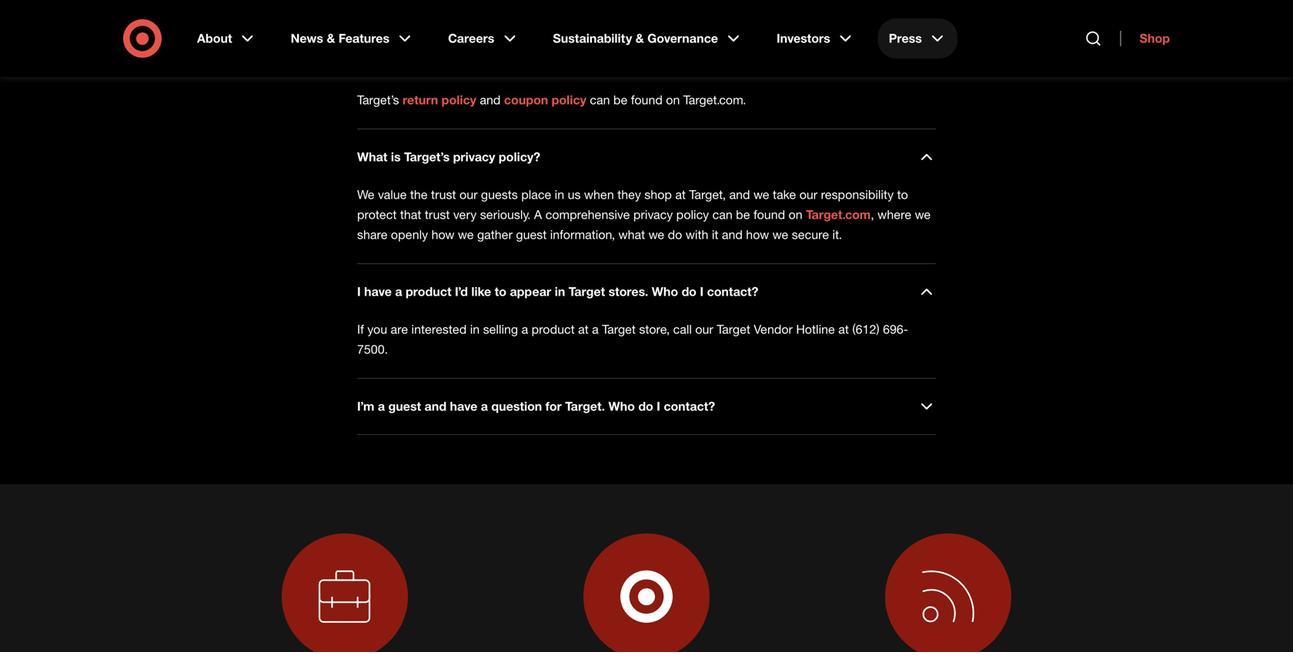 Task type: locate. For each thing, give the bounding box(es) containing it.
1 horizontal spatial on
[[789, 207, 803, 222]]

responsibility
[[821, 187, 894, 202]]

and
[[480, 92, 501, 107], [730, 187, 751, 202], [722, 227, 743, 242], [425, 399, 447, 414]]

and right 'it'
[[722, 227, 743, 242]]

i down if you are interested in selling a product at a target store, call our target vendor hotline at (612) 696- 7500.
[[657, 399, 661, 414]]

1 horizontal spatial can
[[713, 207, 733, 222]]

news & features link
[[280, 18, 425, 59]]

have
[[364, 284, 392, 299], [450, 399, 478, 414]]

1 horizontal spatial who
[[652, 284, 679, 299]]

0 vertical spatial have
[[364, 284, 392, 299]]

1 horizontal spatial to
[[898, 187, 909, 202]]

to right 'like'
[[495, 284, 507, 299]]

1 horizontal spatial have
[[450, 399, 478, 414]]

guest down the a
[[516, 227, 547, 242]]

guest
[[516, 227, 547, 242], [389, 399, 421, 414]]

do left "with"
[[668, 227, 683, 242]]

1 horizontal spatial found
[[754, 207, 786, 222]]

if
[[357, 322, 364, 337]]

i down "with"
[[700, 284, 704, 299]]

and right "target," at the right of page
[[730, 187, 751, 202]]

sustainability & governance
[[553, 31, 718, 46]]

0 vertical spatial be
[[614, 92, 628, 107]]

1 & from the left
[[327, 31, 335, 46]]

0 horizontal spatial privacy
[[453, 149, 496, 164]]

who right stores.
[[652, 284, 679, 299]]

guest right i'm
[[389, 399, 421, 414]]

1 how from the left
[[432, 227, 455, 242]]

0 horizontal spatial who
[[609, 399, 635, 414]]

0 vertical spatial contact?
[[707, 284, 759, 299]]

1 horizontal spatial i
[[657, 399, 661, 414]]

can up 'it'
[[713, 207, 733, 222]]

0 vertical spatial product
[[406, 284, 452, 299]]

policy
[[442, 92, 477, 107], [552, 92, 587, 107], [677, 207, 709, 222]]

policy?
[[499, 149, 541, 164]]

1 vertical spatial product
[[532, 322, 575, 337]]

1 horizontal spatial guest
[[516, 227, 547, 242]]

1 horizontal spatial target's
[[404, 149, 450, 164]]

policy right the return
[[442, 92, 477, 107]]

guests
[[481, 187, 518, 202]]

our right call on the right of page
[[696, 322, 714, 337]]

,
[[871, 207, 875, 222]]

1 vertical spatial to
[[495, 284, 507, 299]]

how
[[432, 227, 455, 242], [746, 227, 770, 242]]

what is target's privacy policy?
[[357, 149, 541, 164]]

how right 'it'
[[746, 227, 770, 242]]

2 vertical spatial do
[[639, 399, 654, 414]]

policy right coupon
[[552, 92, 587, 107]]

we value the trust our guests place in us when they shop at target, and we take our responsibility to protect that trust very seriously. a comprehensive privacy policy can be found on
[[357, 187, 909, 222]]

on left target.com.
[[666, 92, 680, 107]]

0 horizontal spatial policy
[[442, 92, 477, 107]]

in right appear
[[555, 284, 566, 299]]

1 vertical spatial target's
[[404, 149, 450, 164]]

do
[[668, 227, 683, 242], [682, 284, 697, 299], [639, 399, 654, 414]]

share
[[357, 227, 388, 242]]

2 horizontal spatial at
[[839, 322, 849, 337]]

in left selling
[[470, 322, 480, 337]]

1 vertical spatial privacy
[[634, 207, 673, 222]]

we right what
[[649, 227, 665, 242]]

trust right that
[[425, 207, 450, 222]]

a right selling
[[522, 322, 528, 337]]

and inside we value the trust our guests place in us when they shop at target, and we take our responsibility to protect that trust very seriously. a comprehensive privacy policy can be found on
[[730, 187, 751, 202]]

have up you
[[364, 284, 392, 299]]

0 horizontal spatial to
[[495, 284, 507, 299]]

on
[[666, 92, 680, 107], [789, 207, 803, 222]]

openly
[[391, 227, 428, 242]]

i'm a guest and have a question for target. who do i contact? button
[[357, 397, 936, 416]]

in inside we value the trust our guests place in us when they shop at target, and we take our responsibility to protect that trust very seriously. a comprehensive privacy policy can be found on
[[555, 187, 565, 202]]

press link
[[878, 18, 958, 59]]

be
[[614, 92, 628, 107], [736, 207, 751, 222]]

be inside we value the trust our guests place in us when they shop at target, and we take our responsibility to protect that trust very seriously. a comprehensive privacy policy can be found on
[[736, 207, 751, 222]]

information,
[[550, 227, 615, 242]]

0 vertical spatial trust
[[431, 187, 456, 202]]

target,
[[690, 187, 726, 202]]

we left take
[[754, 187, 770, 202]]

2 horizontal spatial our
[[800, 187, 818, 202]]

privacy left policy? on the left
[[453, 149, 496, 164]]

1 horizontal spatial at
[[676, 187, 686, 202]]

0 horizontal spatial have
[[364, 284, 392, 299]]

our inside if you are interested in selling a product at a target store, call our target vendor hotline at (612) 696- 7500.
[[696, 322, 714, 337]]

target's left the return
[[357, 92, 399, 107]]

very
[[453, 207, 477, 222]]

found
[[631, 92, 663, 107], [754, 207, 786, 222]]

in left 'us'
[[555, 187, 565, 202]]

target
[[569, 284, 605, 299], [602, 322, 636, 337], [717, 322, 751, 337]]

who right target.
[[609, 399, 635, 414]]

coupon
[[504, 92, 548, 107]]

product down i have a product i'd like to appear in target stores. who do i contact?
[[532, 322, 575, 337]]

in
[[555, 187, 565, 202], [555, 284, 566, 299], [470, 322, 480, 337]]

privacy inside we value the trust our guests place in us when they shop at target, and we take our responsibility to protect that trust very seriously. a comprehensive privacy policy can be found on
[[634, 207, 673, 222]]

return
[[403, 92, 438, 107]]

have left question
[[450, 399, 478, 414]]

0 vertical spatial target's
[[357, 92, 399, 107]]

0 horizontal spatial i
[[357, 284, 361, 299]]

for
[[546, 399, 562, 414]]

1 vertical spatial on
[[789, 207, 803, 222]]

careers
[[448, 31, 495, 46]]

do up call on the right of page
[[682, 284, 697, 299]]

it
[[712, 227, 719, 242]]

0 horizontal spatial found
[[631, 92, 663, 107]]

0 vertical spatial privacy
[[453, 149, 496, 164]]

0 vertical spatial found
[[631, 92, 663, 107]]

we left secure
[[773, 227, 789, 242]]

1 horizontal spatial &
[[636, 31, 644, 46]]

at right shop
[[676, 187, 686, 202]]

1 horizontal spatial our
[[696, 322, 714, 337]]

1 horizontal spatial product
[[532, 322, 575, 337]]

we down very
[[458, 227, 474, 242]]

0 horizontal spatial target's
[[357, 92, 399, 107]]

shop link
[[1121, 31, 1171, 46]]

1 horizontal spatial how
[[746, 227, 770, 242]]

1 vertical spatial in
[[555, 284, 566, 299]]

0 vertical spatial who
[[652, 284, 679, 299]]

product left i'd
[[406, 284, 452, 299]]

0 horizontal spatial product
[[406, 284, 452, 299]]

and inside , where we share openly how we gather guest information, what we do with it and how we secure it.
[[722, 227, 743, 242]]

coupon policy link
[[504, 92, 587, 107]]

do inside , where we share openly how we gather guest information, what we do with it and how we secure it.
[[668, 227, 683, 242]]

i up if
[[357, 284, 361, 299]]

& left governance
[[636, 31, 644, 46]]

1 vertical spatial who
[[609, 399, 635, 414]]

what
[[357, 149, 388, 164]]

2 horizontal spatial policy
[[677, 207, 709, 222]]

take
[[773, 187, 797, 202]]

can inside we value the trust our guests place in us when they shop at target, and we take our responsibility to protect that trust very seriously. a comprehensive privacy policy can be found on
[[713, 207, 733, 222]]

return policy link
[[403, 92, 477, 107]]

and right i'm
[[425, 399, 447, 414]]

0 vertical spatial to
[[898, 187, 909, 202]]

do right target.
[[639, 399, 654, 414]]

how down very
[[432, 227, 455, 242]]

0 horizontal spatial on
[[666, 92, 680, 107]]

2 & from the left
[[636, 31, 644, 46]]

about
[[197, 31, 232, 46]]

stores.
[[609, 284, 649, 299]]

to
[[898, 187, 909, 202], [495, 284, 507, 299]]

found down take
[[754, 207, 786, 222]]

policy inside we value the trust our guests place in us when they shop at target, and we take our responsibility to protect that trust very seriously. a comprehensive privacy policy can be found on
[[677, 207, 709, 222]]

hotline
[[797, 322, 835, 337]]

our right take
[[800, 187, 818, 202]]

we inside we value the trust our guests place in us when they shop at target, and we take our responsibility to protect that trust very seriously. a comprehensive privacy policy can be found on
[[754, 187, 770, 202]]

contact?
[[707, 284, 759, 299], [664, 399, 716, 414]]

1 vertical spatial trust
[[425, 207, 450, 222]]

we
[[754, 187, 770, 202], [915, 207, 931, 222], [458, 227, 474, 242], [649, 227, 665, 242], [773, 227, 789, 242]]

0 horizontal spatial be
[[614, 92, 628, 107]]

to up where
[[898, 187, 909, 202]]

sustainability
[[553, 31, 632, 46]]

1 vertical spatial do
[[682, 284, 697, 299]]

and left coupon
[[480, 92, 501, 107]]

target left store,
[[602, 322, 636, 337]]

at down i have a product i'd like to appear in target stores. who do i contact?
[[578, 322, 589, 337]]

0 horizontal spatial how
[[432, 227, 455, 242]]

seriously.
[[480, 207, 531, 222]]

1 vertical spatial found
[[754, 207, 786, 222]]

our
[[460, 187, 478, 202], [800, 187, 818, 202], [696, 322, 714, 337]]

on inside we value the trust our guests place in us when they shop at target, and we take our responsibility to protect that trust very seriously. a comprehensive privacy policy can be found on
[[789, 207, 803, 222]]

2 vertical spatial in
[[470, 322, 480, 337]]

target's right is
[[404, 149, 450, 164]]

0 vertical spatial in
[[555, 187, 565, 202]]

& right news
[[327, 31, 335, 46]]

can right coupon policy link
[[590, 92, 610, 107]]

1 horizontal spatial policy
[[552, 92, 587, 107]]

0 horizontal spatial our
[[460, 187, 478, 202]]

on down take
[[789, 207, 803, 222]]

at left (612)
[[839, 322, 849, 337]]

policy up "with"
[[677, 207, 709, 222]]

privacy down shop
[[634, 207, 673, 222]]

our up very
[[460, 187, 478, 202]]

0 vertical spatial can
[[590, 92, 610, 107]]

trust right the
[[431, 187, 456, 202]]

0 vertical spatial do
[[668, 227, 683, 242]]

can
[[590, 92, 610, 107], [713, 207, 733, 222]]

target's inside dropdown button
[[404, 149, 450, 164]]

a up 'are'
[[395, 284, 402, 299]]

1 horizontal spatial privacy
[[634, 207, 673, 222]]

target's
[[357, 92, 399, 107], [404, 149, 450, 164]]

0 vertical spatial guest
[[516, 227, 547, 242]]

target left stores.
[[569, 284, 605, 299]]

0 vertical spatial on
[[666, 92, 680, 107]]

1 vertical spatial guest
[[389, 399, 421, 414]]

product
[[406, 284, 452, 299], [532, 322, 575, 337]]

&
[[327, 31, 335, 46], [636, 31, 644, 46]]

trust
[[431, 187, 456, 202], [425, 207, 450, 222]]

696-
[[883, 322, 909, 337]]

a down i have a product i'd like to appear in target stores. who do i contact?
[[592, 322, 599, 337]]

do for who
[[682, 284, 697, 299]]

who
[[652, 284, 679, 299], [609, 399, 635, 414]]

found up what is target's privacy policy? dropdown button
[[631, 92, 663, 107]]

& for governance
[[636, 31, 644, 46]]

1 vertical spatial be
[[736, 207, 751, 222]]

0 horizontal spatial guest
[[389, 399, 421, 414]]

1 horizontal spatial be
[[736, 207, 751, 222]]

0 horizontal spatial &
[[327, 31, 335, 46]]

1 vertical spatial can
[[713, 207, 733, 222]]

& for features
[[327, 31, 335, 46]]

1 vertical spatial have
[[450, 399, 478, 414]]

product inside if you are interested in selling a product at a target store, call our target vendor hotline at (612) 696- 7500.
[[532, 322, 575, 337]]



Task type: describe. For each thing, give the bounding box(es) containing it.
we
[[357, 187, 375, 202]]

vendor
[[754, 322, 793, 337]]

sustainability & governance link
[[542, 18, 754, 59]]

0 horizontal spatial can
[[590, 92, 610, 107]]

we right where
[[915, 207, 931, 222]]

investors
[[777, 31, 831, 46]]

what
[[619, 227, 645, 242]]

target.
[[565, 399, 605, 414]]

i'd
[[455, 284, 468, 299]]

governance
[[648, 31, 718, 46]]

to inside we value the trust our guests place in us when they shop at target, and we take our responsibility to protect that trust very seriously. a comprehensive privacy policy can be found on
[[898, 187, 909, 202]]

found inside we value the trust our guests place in us when they shop at target, and we take our responsibility to protect that trust very seriously. a comprehensive privacy policy can be found on
[[754, 207, 786, 222]]

product inside dropdown button
[[406, 284, 452, 299]]

question
[[492, 399, 542, 414]]

guest inside dropdown button
[[389, 399, 421, 414]]

in inside the i have a product i'd like to appear in target stores. who do i contact? dropdown button
[[555, 284, 566, 299]]

when
[[584, 187, 614, 202]]

i have a product i'd like to appear in target stores. who do i contact? button
[[357, 283, 936, 301]]

careers link
[[437, 18, 530, 59]]

i'm
[[357, 399, 375, 414]]

gather
[[477, 227, 513, 242]]

they
[[618, 187, 641, 202]]

to inside dropdown button
[[495, 284, 507, 299]]

target left "vendor"
[[717, 322, 751, 337]]

guest inside , where we share openly how we gather guest information, what we do with it and how we secure it.
[[516, 227, 547, 242]]

news
[[291, 31, 323, 46]]

(612)
[[853, 322, 880, 337]]

about link
[[186, 18, 268, 59]]

comprehensive
[[546, 207, 630, 222]]

where
[[878, 207, 912, 222]]

place
[[522, 187, 552, 202]]

like
[[472, 284, 491, 299]]

news & features
[[291, 31, 390, 46]]

are
[[391, 322, 408, 337]]

a right i'm
[[378, 399, 385, 414]]

target.com link
[[806, 207, 871, 222]]

at inside we value the trust our guests place in us when they shop at target, and we take our responsibility to protect that trust very seriously. a comprehensive privacy policy can be found on
[[676, 187, 686, 202]]

, where we share openly how we gather guest information, what we do with it and how we secure it.
[[357, 207, 931, 242]]

if you are interested in selling a product at a target store, call our target vendor hotline at (612) 696- 7500.
[[357, 322, 909, 357]]

press
[[889, 31, 922, 46]]

appear
[[510, 284, 552, 299]]

2 horizontal spatial i
[[700, 284, 704, 299]]

i'm a guest and have a question for target. who do i contact?
[[357, 399, 716, 414]]

target inside dropdown button
[[569, 284, 605, 299]]

shop
[[1140, 31, 1171, 46]]

and inside dropdown button
[[425, 399, 447, 414]]

it.
[[833, 227, 843, 242]]

1 vertical spatial contact?
[[664, 399, 716, 414]]

that
[[400, 207, 422, 222]]

in inside if you are interested in selling a product at a target store, call our target vendor hotline at (612) 696- 7500.
[[470, 322, 480, 337]]

the
[[410, 187, 428, 202]]

do for we
[[668, 227, 683, 242]]

target.com.
[[684, 92, 747, 107]]

shop
[[645, 187, 672, 202]]

is
[[391, 149, 401, 164]]

7500.
[[357, 342, 388, 357]]

i have a product i'd like to appear in target stores. who do i contact?
[[357, 284, 759, 299]]

i inside i'm a guest and have a question for target. who do i contact? dropdown button
[[657, 399, 661, 414]]

call
[[674, 322, 692, 337]]

a
[[534, 207, 542, 222]]

features
[[339, 31, 390, 46]]

interested
[[412, 322, 467, 337]]

store,
[[640, 322, 670, 337]]

value
[[378, 187, 407, 202]]

privacy inside what is target's privacy policy? dropdown button
[[453, 149, 496, 164]]

0 horizontal spatial at
[[578, 322, 589, 337]]

target's return policy and coupon policy can be found on target.com.
[[357, 92, 747, 107]]

us
[[568, 187, 581, 202]]

what is target's privacy policy? button
[[357, 148, 936, 166]]

selling
[[483, 322, 518, 337]]

target.com
[[806, 207, 871, 222]]

protect
[[357, 207, 397, 222]]

with
[[686, 227, 709, 242]]

a left question
[[481, 399, 488, 414]]

investors link
[[766, 18, 866, 59]]

2 how from the left
[[746, 227, 770, 242]]

secure
[[792, 227, 830, 242]]

you
[[368, 322, 387, 337]]



Task type: vqa. For each thing, say whether or not it's contained in the screenshot.
our
yes



